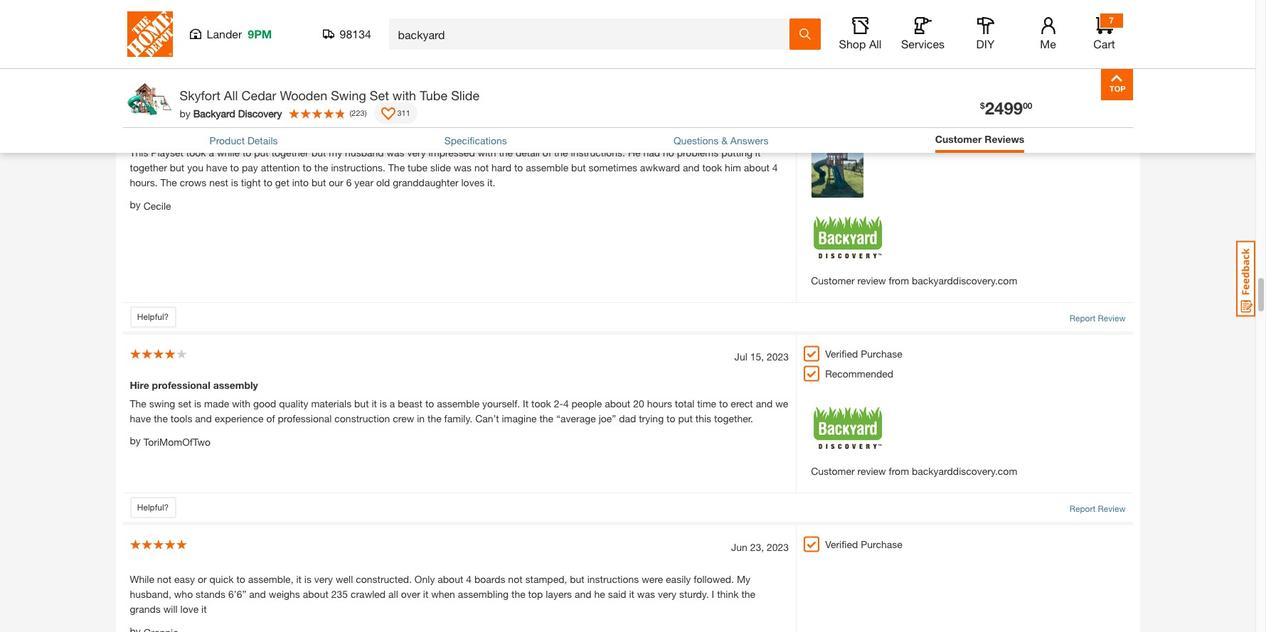 Task type: locate. For each thing, give the bounding box(es) containing it.
223
[[352, 108, 365, 117]]

by inside by cecile
[[130, 198, 141, 210]]

very down easily
[[658, 588, 677, 600]]

skyfort all cedar wooden swing set with tube slide
[[180, 87, 480, 103]]

4 up "assembling" at bottom left
[[466, 573, 472, 585]]

product image image
[[126, 75, 172, 122]]

about inside great playset for granddaughter! this playset took a while to put together but my husband was very impressed with the detail of the instructions. he had no problems putting it together but you have to pay attention to the instructions.  the tube slide was not hard to assemble but sometimes awkward and took him about 4 hours.  the crows nest is tight to get into but our 6 year old granddaughter loves it.
[[744, 161, 770, 173]]

report review for great playset for granddaughter! this playset took a while to put together but my husband was very impressed with the detail of the instructions. he had no problems putting it together but you have to pay attention to the instructions.  the tube slide was not hard to assemble but sometimes awkward and took him about 4 hours.  the crows nest is tight to get into but our 6 year old granddaughter loves it.
[[1070, 313, 1126, 323]]

not right 'boards'
[[508, 573, 523, 585]]

2 horizontal spatial was
[[637, 588, 655, 600]]

customer review from backyarddiscovery.com
[[811, 23, 1017, 35], [811, 274, 1017, 286], [811, 465, 1017, 477]]

attention
[[261, 161, 300, 173]]

very up tube
[[407, 146, 426, 158]]

about right him
[[744, 161, 770, 173]]

0 vertical spatial logo image
[[811, 0, 886, 22]]

a inside hire professional assembly the swing set is made with good quality materials but it is a beast to assemble yourself. it took 2-4 people about 20 hours total time to erect and we have the tools and experience of professional construction crew in the family. can't imagine the "average joe" dad trying to put this together.
[[390, 397, 395, 409]]

by torimomoftwo
[[130, 434, 211, 448]]

1 vertical spatial of
[[266, 412, 275, 424]]

1 horizontal spatial assemble
[[526, 161, 568, 173]]

2 helpful? button from the top
[[130, 306, 176, 328]]

0 vertical spatial was
[[387, 146, 404, 158]]

our
[[329, 176, 343, 188]]

3 customer review from backyarddiscovery.com from the top
[[811, 465, 1017, 477]]

assemble down detail
[[526, 161, 568, 173]]

is inside while not easy or quick to assemble, it is very well constructed. only about 4 boards not stamped, but instructions were easily followed. my husband, who stands 6'6" and weighs about 235 crawled all over it when assembling the top layers and he said it was very sturdy. i think the grands will love it
[[304, 573, 312, 585]]

1 verified from the top
[[825, 348, 858, 360]]

$ 2499 00
[[980, 98, 1032, 118]]

instructions. up sometimes
[[571, 146, 625, 158]]

helpful? button for great
[[130, 306, 176, 328]]

0 vertical spatial 2023
[[767, 350, 789, 363]]

1 vertical spatial verified purchase
[[825, 538, 902, 550]]

23,
[[750, 541, 764, 553]]

1 vertical spatial a
[[390, 397, 395, 409]]

me
[[1040, 37, 1056, 51]]

a
[[209, 146, 214, 158], [390, 397, 395, 409]]

2 customer review from backyarddiscovery.com from the top
[[811, 274, 1017, 286]]

but left our
[[311, 176, 326, 188]]

1 vertical spatial review
[[857, 274, 886, 286]]

0 horizontal spatial have
[[130, 412, 151, 424]]

but up layers
[[570, 573, 585, 585]]

but inside while not easy or quick to assemble, it is very well constructed. only about 4 boards not stamped, but instructions were easily followed. my husband, who stands 6'6" and weighs about 235 crawled all over it when assembling the top layers and he said it was very sturdy. i think the grands will love it
[[570, 573, 585, 585]]

of inside hire professional assembly the swing set is made with good quality materials but it is a beast to assemble yourself. it took 2-4 people about 20 hours total time to erect and we have the tools and experience of professional construction crew in the family. can't imagine the "average joe" dad trying to put this together.
[[266, 412, 275, 424]]

joe"
[[599, 412, 616, 424]]

3 review from the top
[[1098, 503, 1126, 514]]

0 horizontal spatial together
[[130, 161, 167, 173]]

took inside hire professional assembly the swing set is made with good quality materials but it is a beast to assemble yourself. it took 2-4 people about 20 hours total time to erect and we have the tools and experience of professional construction crew in the family. can't imagine the "average joe" dad trying to put this together.
[[531, 397, 551, 409]]

report for hire professional assembly the swing set is made with good quality materials but it is a beast to assemble yourself. it took 2-4 people about 20 hours total time to erect and we have the tools and experience of professional construction crew in the family. can't imagine the "average joe" dad trying to put this together.
[[1070, 503, 1096, 514]]

by down 'skyfort'
[[180, 107, 190, 119]]

1 vertical spatial verified
[[825, 538, 858, 550]]

1 vertical spatial review
[[1098, 313, 1126, 323]]

3 report from the top
[[1070, 503, 1096, 514]]

crows
[[180, 176, 207, 188]]

1 vertical spatial recommended
[[825, 368, 893, 380]]

with up hard
[[478, 146, 496, 158]]

the up hard
[[499, 146, 513, 158]]

2 purchase from the top
[[861, 538, 902, 550]]

2 vertical spatial logo image
[[811, 403, 886, 464]]

0 horizontal spatial very
[[314, 573, 333, 585]]

6'6"
[[228, 588, 246, 600]]

0 vertical spatial verified
[[825, 348, 858, 360]]

all right shop
[[869, 37, 882, 51]]

time
[[697, 397, 716, 409]]

3 report review from the top
[[1070, 503, 1126, 514]]

trying
[[639, 412, 664, 424]]

is up construction
[[380, 397, 387, 409]]

put inside great playset for granddaughter! this playset took a while to put together but my husband was very impressed with the detail of the instructions. he had no problems putting it together but you have to pay attention to the instructions.  the tube slide was not hard to assemble but sometimes awkward and took him about 4 hours.  the crows nest is tight to get into but our 6 year old granddaughter loves it.
[[254, 146, 269, 158]]

4 inside great playset for granddaughter! this playset took a while to put together but my husband was very impressed with the detail of the instructions. he had no problems putting it together but you have to pay attention to the instructions.  the tube slide was not hard to assemble but sometimes awkward and took him about 4 hours.  the crows nest is tight to get into but our 6 year old granddaughter loves it.
[[772, 161, 778, 173]]

by for by torimomoftwo
[[130, 434, 141, 446]]

assemble up family. on the left of page
[[437, 397, 480, 409]]

instructions. up "year"
[[331, 161, 385, 173]]

1 vertical spatial assemble
[[437, 397, 480, 409]]

2 horizontal spatial with
[[478, 146, 496, 158]]

all inside button
[[869, 37, 882, 51]]

said
[[608, 588, 626, 600]]

2 vertical spatial very
[[658, 588, 677, 600]]

0 vertical spatial helpful? button
[[130, 55, 176, 77]]

1 vertical spatial very
[[314, 573, 333, 585]]

the
[[388, 161, 405, 173], [160, 176, 177, 188], [130, 397, 146, 409]]

0 horizontal spatial professional
[[152, 379, 210, 391]]

took right it
[[531, 397, 551, 409]]

by left cecile
[[130, 198, 141, 210]]

helpful? button up hire
[[130, 306, 176, 328]]

review for hire professional assembly the swing set is made with good quality materials but it is a beast to assemble yourself. it took 2-4 people about 20 hours total time to erect and we have the tools and experience of professional construction crew in the family. can't imagine the "average joe" dad trying to put this together.
[[1098, 503, 1126, 514]]

professional up set at the left bottom
[[152, 379, 210, 391]]

1 horizontal spatial a
[[390, 397, 395, 409]]

very left 'well'
[[314, 573, 333, 585]]

with up 311
[[392, 87, 416, 103]]

the left top
[[511, 588, 525, 600]]

0 horizontal spatial instructions.
[[331, 161, 385, 173]]

easily
[[666, 573, 691, 585]]

logo image for great playset for granddaughter! this playset took a while to put together but my husband was very impressed with the detail of the instructions. he had no problems putting it together but you have to pay attention to the instructions.  the tube slide was not hard to assemble but sometimes awkward and took him about 4 hours.  the crows nest is tight to get into but our 6 year old granddaughter loves it.
[[811, 212, 886, 273]]

0 horizontal spatial assemble
[[437, 397, 480, 409]]

logo image
[[811, 0, 886, 22], [811, 212, 886, 273], [811, 403, 886, 464]]

0 vertical spatial the
[[388, 161, 405, 173]]

assembling
[[458, 588, 509, 600]]

0 vertical spatial verified purchase
[[825, 348, 902, 360]]

3 backyarddiscovery.com from the top
[[912, 465, 1017, 477]]

2 helpful? from the top
[[137, 311, 169, 322]]

1 vertical spatial together
[[130, 161, 167, 173]]

torimomoftwo
[[143, 436, 211, 448]]

2 verified from the top
[[825, 538, 858, 550]]

0 horizontal spatial a
[[209, 146, 214, 158]]

2 vertical spatial review
[[1098, 503, 1126, 514]]

playset left for
[[159, 128, 193, 140]]

it up construction
[[372, 397, 377, 409]]

jun
[[731, 541, 747, 553]]

shop all
[[839, 37, 882, 51]]

0 horizontal spatial put
[[254, 146, 269, 158]]

0 vertical spatial helpful?
[[137, 60, 169, 71]]

2 recommended from the top
[[825, 368, 893, 380]]

2 vertical spatial by
[[130, 434, 141, 446]]

not inside great playset for granddaughter! this playset took a while to put together but my husband was very impressed with the detail of the instructions. he had no problems putting it together but you have to pay attention to the instructions.  the tube slide was not hard to assemble but sometimes awkward and took him about 4 hours.  the crows nest is tight to get into but our 6 year old granddaughter loves it.
[[474, 161, 489, 173]]

together up attention
[[271, 146, 309, 158]]

2 horizontal spatial took
[[702, 161, 722, 173]]

logo image for hire professional assembly the swing set is made with good quality materials but it is a beast to assemble yourself. it took 2-4 people about 20 hours total time to erect and we have the tools and experience of professional construction crew in the family. can't imagine the "average joe" dad trying to put this together.
[[811, 403, 886, 464]]

playset
[[159, 128, 193, 140], [151, 146, 183, 158]]

but up construction
[[354, 397, 369, 409]]

1 vertical spatial 2023
[[767, 541, 789, 553]]

took up you at the top left of page
[[186, 146, 206, 158]]

together up hours.
[[130, 161, 167, 173]]

my
[[329, 146, 342, 158]]

verified purchase for jul 15, 2023
[[825, 348, 902, 360]]

quick
[[209, 573, 234, 585]]

1 vertical spatial took
[[702, 161, 722, 173]]

with
[[392, 87, 416, 103], [478, 146, 496, 158], [232, 397, 250, 409]]

while
[[130, 573, 154, 585]]

customer review from backyarddiscovery.com for hire professional assembly the swing set is made with good quality materials but it is a beast to assemble yourself. it took 2-4 people about 20 hours total time to erect and we have the tools and experience of professional construction crew in the family. can't imagine the "average joe" dad trying to put this together.
[[811, 465, 1017, 477]]

jul
[[734, 350, 747, 363]]

verified for jul 15, 2023
[[825, 348, 858, 360]]

2 from from the top
[[889, 274, 909, 286]]

and down the problems
[[683, 161, 700, 173]]

professional down quality
[[278, 412, 332, 424]]

1 horizontal spatial 4
[[563, 397, 569, 409]]

review
[[857, 23, 886, 35], [857, 274, 886, 286], [857, 465, 886, 477]]

assemble,
[[248, 573, 293, 585]]

wooden
[[280, 87, 327, 103]]

1 horizontal spatial with
[[392, 87, 416, 103]]

with up experience
[[232, 397, 250, 409]]

who
[[174, 588, 193, 600]]

1 vertical spatial playset
[[151, 146, 183, 158]]

top
[[528, 588, 543, 600]]

granddaughter
[[393, 176, 459, 188]]

2023 right 15, on the bottom
[[767, 350, 789, 363]]

1 horizontal spatial instructions.
[[571, 146, 625, 158]]

1 vertical spatial with
[[478, 146, 496, 158]]

2 vertical spatial the
[[130, 397, 146, 409]]

helpful? up hire
[[137, 311, 169, 322]]

1 vertical spatial purchase
[[861, 538, 902, 550]]

0 vertical spatial report review
[[1070, 62, 1126, 72]]

2 report review button from the top
[[1070, 312, 1126, 325]]

to right time
[[719, 397, 728, 409]]

1 vertical spatial put
[[678, 412, 693, 424]]

1 vertical spatial backyarddiscovery.com
[[912, 274, 1017, 286]]

1 horizontal spatial have
[[206, 161, 227, 173]]

0 horizontal spatial the
[[130, 397, 146, 409]]

verified purchase
[[825, 348, 902, 360], [825, 538, 902, 550]]

1 backyarddiscovery.com from the top
[[912, 23, 1017, 35]]

1 vertical spatial professional
[[278, 412, 332, 424]]

2 vertical spatial took
[[531, 397, 551, 409]]

helpful? down the home depot logo
[[137, 60, 169, 71]]

1 horizontal spatial professional
[[278, 412, 332, 424]]

all up "by backyard discovery" on the left of page
[[224, 87, 238, 103]]

3 review from the top
[[857, 465, 886, 477]]

0 vertical spatial purchase
[[861, 348, 902, 360]]

helpful? down the by torimomoftwo
[[137, 502, 169, 513]]

0 vertical spatial 4
[[772, 161, 778, 173]]

2 horizontal spatial very
[[658, 588, 677, 600]]

3 helpful? button from the top
[[130, 497, 176, 518]]

with inside great playset for granddaughter! this playset took a while to put together but my husband was very impressed with the detail of the instructions. he had no problems putting it together but you have to pay attention to the instructions.  the tube slide was not hard to assemble but sometimes awkward and took him about 4 hours.  the crows nest is tight to get into but our 6 year old granddaughter loves it.
[[478, 146, 496, 158]]

98134
[[340, 27, 371, 41]]

4 inside hire professional assembly the swing set is made with good quality materials but it is a beast to assemble yourself. it took 2-4 people about 20 hours total time to erect and we have the tools and experience of professional construction crew in the family. can't imagine the "average joe" dad trying to put this together.
[[563, 397, 569, 409]]

98134 button
[[323, 27, 372, 41]]

to right beast
[[425, 397, 434, 409]]

have
[[206, 161, 227, 173], [130, 412, 151, 424]]

purchase
[[861, 348, 902, 360], [861, 538, 902, 550]]

1 horizontal spatial of
[[543, 146, 551, 158]]

and inside great playset for granddaughter! this playset took a while to put together but my husband was very impressed with the detail of the instructions. he had no problems putting it together but you have to pay attention to the instructions.  the tube slide was not hard to assemble but sometimes awkward and took him about 4 hours.  the crows nest is tight to get into but our 6 year old granddaughter loves it.
[[683, 161, 700, 173]]

is right nest
[[231, 176, 238, 188]]

swing
[[331, 87, 366, 103]]

2 report review from the top
[[1070, 313, 1126, 323]]

cart 7
[[1093, 15, 1115, 51]]

but left you at the top left of page
[[170, 161, 184, 173]]

assemble
[[526, 161, 568, 173], [437, 397, 480, 409]]

2 logo image from the top
[[811, 212, 886, 273]]

2 verified purchase from the top
[[825, 538, 902, 550]]

but
[[311, 146, 326, 158], [170, 161, 184, 173], [571, 161, 586, 173], [311, 176, 326, 188], [354, 397, 369, 409], [570, 573, 585, 585]]

professional
[[152, 379, 210, 391], [278, 412, 332, 424]]

hours.
[[130, 176, 158, 188]]

2-
[[554, 397, 563, 409]]

of down good
[[266, 412, 275, 424]]

4 up "average
[[563, 397, 569, 409]]

top button
[[1101, 68, 1133, 100]]

we
[[775, 397, 788, 409]]

not up loves
[[474, 161, 489, 173]]

2 vertical spatial report review
[[1070, 503, 1126, 514]]

all
[[388, 588, 398, 600]]

by left "torimomoftwo"
[[130, 434, 141, 446]]

1 vertical spatial customer review from backyarddiscovery.com
[[811, 274, 1017, 286]]

all for shop
[[869, 37, 882, 51]]

0 vertical spatial took
[[186, 146, 206, 158]]

beast
[[398, 397, 423, 409]]

materials
[[311, 397, 352, 409]]

0 vertical spatial with
[[392, 87, 416, 103]]

0 vertical spatial instructions.
[[571, 146, 625, 158]]

1 horizontal spatial the
[[160, 176, 177, 188]]

is
[[231, 176, 238, 188], [194, 397, 201, 409], [380, 397, 387, 409], [304, 573, 312, 585]]

have down swing
[[130, 412, 151, 424]]

it inside hire professional assembly the swing set is made with good quality materials but it is a beast to assemble yourself. it took 2-4 people about 20 hours total time to erect and we have the tools and experience of professional construction crew in the family. can't imagine the "average joe" dad trying to put this together.
[[372, 397, 377, 409]]

a left beast
[[390, 397, 395, 409]]

1 report from the top
[[1070, 62, 1096, 72]]

1 vertical spatial logo image
[[811, 212, 886, 273]]

recommended for hire professional assembly the swing set is made with good quality materials but it is a beast to assemble yourself. it took 2-4 people about 20 hours total time to erect and we have the tools and experience of professional construction crew in the family. can't imagine the "average joe" dad trying to put this together.
[[825, 368, 893, 380]]

playset right the this
[[151, 146, 183, 158]]

not up husband,
[[157, 573, 172, 585]]

cecile button
[[143, 198, 171, 213]]

have up nest
[[206, 161, 227, 173]]

1 vertical spatial report review button
[[1070, 312, 1126, 325]]

assemble inside great playset for granddaughter! this playset took a while to put together but my husband was very impressed with the detail of the instructions. he had no problems putting it together but you have to pay attention to the instructions.  the tube slide was not hard to assemble but sometimes awkward and took him about 4 hours.  the crows nest is tight to get into but our 6 year old granddaughter loves it.
[[526, 161, 568, 173]]

by inside the by torimomoftwo
[[130, 434, 141, 446]]

3 from from the top
[[889, 465, 909, 477]]

2 vertical spatial customer review from backyarddiscovery.com
[[811, 465, 1017, 477]]

was right husband
[[387, 146, 404, 158]]

1 recommended from the top
[[825, 116, 893, 129]]

2 vertical spatial helpful? button
[[130, 497, 176, 518]]

about up dad
[[605, 397, 630, 409]]

1 horizontal spatial was
[[454, 161, 472, 173]]

the left crows
[[160, 176, 177, 188]]

1 horizontal spatial very
[[407, 146, 426, 158]]

1 vertical spatial helpful? button
[[130, 306, 176, 328]]

7
[[1109, 15, 1114, 26]]

helpful? button up great
[[130, 55, 176, 77]]

to inside while not easy or quick to assemble, it is very well constructed. only about 4 boards not stamped, but instructions were easily followed. my husband, who stands 6'6" and weighs about 235 crawled all over it when assembling the top layers and he said it was very sturdy. i think the grands will love it
[[236, 573, 245, 585]]

of right detail
[[543, 146, 551, 158]]

1 2023 from the top
[[767, 350, 789, 363]]

while
[[217, 146, 240, 158]]

the up the old
[[388, 161, 405, 173]]

review for hire professional assembly the swing set is made with good quality materials but it is a beast to assemble yourself. it took 2-4 people about 20 hours total time to erect and we have the tools and experience of professional construction crew in the family. can't imagine the "average joe" dad trying to put this together.
[[857, 465, 886, 477]]

2023 for jun 23, 2023
[[767, 541, 789, 553]]

the home depot logo image
[[127, 11, 172, 57]]

it right the love
[[201, 603, 207, 615]]

skyfort
[[180, 87, 220, 103]]

set
[[370, 87, 389, 103]]

the right attention
[[314, 161, 328, 173]]

2 horizontal spatial the
[[388, 161, 405, 173]]

4 right him
[[772, 161, 778, 173]]

2 2023 from the top
[[767, 541, 789, 553]]

0 vertical spatial all
[[869, 37, 882, 51]]

2 report from the top
[[1070, 313, 1096, 323]]

0 vertical spatial review
[[857, 23, 886, 35]]

0 horizontal spatial with
[[232, 397, 250, 409]]

construction
[[335, 412, 390, 424]]

the
[[499, 146, 513, 158], [554, 146, 568, 158], [314, 161, 328, 173], [154, 412, 168, 424], [427, 412, 442, 424], [539, 412, 553, 424], [511, 588, 525, 600], [741, 588, 755, 600]]

0 vertical spatial together
[[271, 146, 309, 158]]

0 vertical spatial have
[[206, 161, 227, 173]]

helpful? button for hire
[[130, 497, 176, 518]]

it right putting
[[755, 146, 761, 158]]

1 horizontal spatial took
[[531, 397, 551, 409]]

was up loves
[[454, 161, 472, 173]]

2 vertical spatial review
[[857, 465, 886, 477]]

helpful? for great
[[137, 311, 169, 322]]

purchase for jun 23, 2023
[[861, 538, 902, 550]]

1 horizontal spatial put
[[678, 412, 693, 424]]

is left 'well'
[[304, 573, 312, 585]]

2 review from the top
[[1098, 313, 1126, 323]]

verified
[[825, 348, 858, 360], [825, 538, 858, 550]]

0 vertical spatial very
[[407, 146, 426, 158]]

had
[[643, 146, 660, 158]]

2 backyarddiscovery.com from the top
[[912, 274, 1017, 286]]

the down hire
[[130, 397, 146, 409]]

0 vertical spatial report review button
[[1070, 61, 1126, 74]]

0 vertical spatial backyarddiscovery.com
[[912, 23, 1017, 35]]

from
[[889, 23, 909, 35], [889, 274, 909, 286], [889, 465, 909, 477]]

but inside hire professional assembly the swing set is made with good quality materials but it is a beast to assemble yourself. it took 2-4 people about 20 hours total time to erect and we have the tools and experience of professional construction crew in the family. can't imagine the "average joe" dad trying to put this together.
[[354, 397, 369, 409]]

put
[[254, 146, 269, 158], [678, 412, 693, 424]]

people
[[572, 397, 602, 409]]

the down swing
[[154, 412, 168, 424]]

this
[[130, 146, 148, 158]]

into
[[292, 176, 309, 188]]

a left "while"
[[209, 146, 214, 158]]

0 vertical spatial of
[[543, 146, 551, 158]]

2 vertical spatial helpful?
[[137, 502, 169, 513]]

0 vertical spatial customer review from backyarddiscovery.com
[[811, 23, 1017, 35]]

a inside great playset for granddaughter! this playset took a while to put together but my husband was very impressed with the detail of the instructions. he had no problems putting it together but you have to pay attention to the instructions.  the tube slide was not hard to assemble but sometimes awkward and took him about 4 hours.  the crows nest is tight to get into but our 6 year old granddaughter loves it.
[[209, 146, 214, 158]]

very inside great playset for granddaughter! this playset took a while to put together but my husband was very impressed with the detail of the instructions. he had no problems putting it together but you have to pay attention to the instructions.  the tube slide was not hard to assemble but sometimes awkward and took him about 4 hours.  the crows nest is tight to get into but our 6 year old granddaughter loves it.
[[407, 146, 426, 158]]

helpful? button down the by torimomoftwo
[[130, 497, 176, 518]]

2 vertical spatial report
[[1070, 503, 1096, 514]]

1 vertical spatial all
[[224, 87, 238, 103]]

report review for hire professional assembly the swing set is made with good quality materials but it is a beast to assemble yourself. it took 2-4 people about 20 hours total time to erect and we have the tools and experience of professional construction crew in the family. can't imagine the "average joe" dad trying to put this together.
[[1070, 503, 1126, 514]]

0 vertical spatial by
[[180, 107, 190, 119]]

to up 6'6"
[[236, 573, 245, 585]]

assembly
[[213, 379, 258, 391]]

assemble inside hire professional assembly the swing set is made with good quality materials but it is a beast to assemble yourself. it took 2-4 people about 20 hours total time to erect and we have the tools and experience of professional construction crew in the family. can't imagine the "average joe" dad trying to put this together.
[[437, 397, 480, 409]]

by for by backyard discovery
[[180, 107, 190, 119]]

2 horizontal spatial 4
[[772, 161, 778, 173]]

1 purchase from the top
[[861, 348, 902, 360]]

3 helpful? from the top
[[137, 502, 169, 513]]

questions
[[674, 134, 719, 146]]

1 vertical spatial instructions.
[[331, 161, 385, 173]]

review for great playset for granddaughter! this playset took a while to put together but my husband was very impressed with the detail of the instructions. he had no problems putting it together but you have to pay attention to the instructions.  the tube slide was not hard to assemble but sometimes awkward and took him about 4 hours.  the crows nest is tight to get into but our 6 year old granddaughter loves it.
[[1098, 313, 1126, 323]]

2 vertical spatial from
[[889, 465, 909, 477]]

was down the were
[[637, 588, 655, 600]]

to
[[242, 146, 251, 158], [230, 161, 239, 173], [303, 161, 312, 173], [514, 161, 523, 173], [264, 176, 272, 188], [425, 397, 434, 409], [719, 397, 728, 409], [667, 412, 675, 424], [236, 573, 245, 585]]

in
[[417, 412, 425, 424]]

he
[[594, 588, 605, 600]]

235
[[331, 588, 348, 600]]

0 horizontal spatial 4
[[466, 573, 472, 585]]

backyarddiscovery.com for great playset for granddaughter! this playset took a while to put together but my husband was very impressed with the detail of the instructions. he had no problems putting it together but you have to pay attention to the instructions.  the tube slide was not hard to assemble but sometimes awkward and took him about 4 hours.  the crows nest is tight to get into but our 6 year old granddaughter loves it.
[[912, 274, 1017, 286]]

3 report review button from the top
[[1070, 503, 1126, 515]]

took left him
[[702, 161, 722, 173]]

1 vertical spatial by
[[130, 198, 141, 210]]

all
[[869, 37, 882, 51], [224, 87, 238, 103]]

have inside great playset for granddaughter! this playset took a while to put together but my husband was very impressed with the detail of the instructions. he had no problems putting it together but you have to pay attention to the instructions.  the tube slide was not hard to assemble but sometimes awkward and took him about 4 hours.  the crows nest is tight to get into but our 6 year old granddaughter loves it.
[[206, 161, 227, 173]]

3 logo image from the top
[[811, 403, 886, 464]]

put down "total"
[[678, 412, 693, 424]]

1 verified purchase from the top
[[825, 348, 902, 360]]

1 vertical spatial 4
[[563, 397, 569, 409]]

no
[[663, 146, 674, 158]]

2023 right 23, at the bottom right of page
[[767, 541, 789, 553]]

put up 'pay'
[[254, 146, 269, 158]]

to left 'pay'
[[230, 161, 239, 173]]

$
[[980, 100, 985, 111]]

2 review from the top
[[857, 274, 886, 286]]

but left sometimes
[[571, 161, 586, 173]]

1 customer review from backyarddiscovery.com from the top
[[811, 23, 1017, 35]]

were
[[642, 573, 663, 585]]

report review button for great playset for granddaughter! this playset took a while to put together but my husband was very impressed with the detail of the instructions. he had no problems putting it together but you have to pay attention to the instructions.  the tube slide was not hard to assemble but sometimes awkward and took him about 4 hours.  the crows nest is tight to get into but our 6 year old granddaughter loves it.
[[1070, 312, 1126, 325]]



Task type: vqa. For each thing, say whether or not it's contained in the screenshot.
by ToriMomOfTwo
yes



Task type: describe. For each thing, give the bounding box(es) containing it.
jun 23, 2023
[[731, 541, 789, 553]]

1 report review button from the top
[[1070, 61, 1126, 74]]

granddaughter!
[[212, 128, 285, 140]]

only
[[415, 573, 435, 585]]

6
[[346, 176, 352, 188]]

but left my
[[311, 146, 326, 158]]

by for by cecile
[[130, 198, 141, 210]]

1 vertical spatial was
[[454, 161, 472, 173]]

and left he
[[575, 588, 591, 600]]

quality
[[279, 397, 308, 409]]

1 helpful? button from the top
[[130, 55, 176, 77]]

the inside hire professional assembly the swing set is made with good quality materials but it is a beast to assemble yourself. it took 2-4 people about 20 hours total time to erect and we have the tools and experience of professional construction crew in the family. can't imagine the "average joe" dad trying to put this together.
[[130, 397, 146, 409]]

verified purchase for jun 23, 2023
[[825, 538, 902, 550]]

made
[[204, 397, 229, 409]]

it
[[523, 397, 529, 409]]

)
[[365, 108, 367, 117]]

product details
[[210, 134, 278, 146]]

helpful? for hire
[[137, 502, 169, 513]]

imagine
[[502, 412, 537, 424]]

( 223 )
[[350, 108, 367, 117]]

he
[[628, 146, 641, 158]]

is inside great playset for granddaughter! this playset took a while to put together but my husband was very impressed with the detail of the instructions. he had no problems putting it together but you have to pay attention to the instructions.  the tube slide was not hard to assemble but sometimes awkward and took him about 4 hours.  the crows nest is tight to get into but our 6 year old granddaughter loves it.
[[231, 176, 238, 188]]

to left get
[[264, 176, 272, 188]]

0 horizontal spatial took
[[186, 146, 206, 158]]

from for hire professional assembly the swing set is made with good quality materials but it is a beast to assemble yourself. it took 2-4 people about 20 hours total time to erect and we have the tools and experience of professional construction crew in the family. can't imagine the "average joe" dad trying to put this together.
[[889, 465, 909, 477]]

grands
[[130, 603, 161, 615]]

recommended for great playset for granddaughter! this playset took a while to put together but my husband was very impressed with the detail of the instructions. he had no problems putting it together but you have to pay attention to the instructions.  the tube slide was not hard to assemble but sometimes awkward and took him about 4 hours.  the crows nest is tight to get into but our 6 year old granddaughter loves it.
[[825, 116, 893, 129]]

layers
[[546, 588, 572, 600]]

torimomoftwo button
[[143, 434, 211, 449]]

stamped,
[[525, 573, 567, 585]]

What can we help you find today? search field
[[398, 19, 788, 49]]

year
[[354, 176, 373, 188]]

for
[[196, 128, 209, 140]]

customer for first logo from the top
[[811, 23, 855, 35]]

services button
[[900, 17, 946, 51]]

from for great playset for granddaughter! this playset took a while to put together but my husband was very impressed with the detail of the instructions. he had no problems putting it together but you have to pay attention to the instructions.  the tube slide was not hard to assemble but sometimes awkward and took him about 4 hours.  the crows nest is tight to get into but our 6 year old granddaughter loves it.
[[889, 274, 909, 286]]

it inside great playset for granddaughter! this playset took a while to put together but my husband was very impressed with the detail of the instructions. he had no problems putting it together but you have to pay attention to the instructions.  the tube slide was not hard to assemble but sometimes awkward and took him about 4 hours.  the crows nest is tight to get into but our 6 year old granddaughter loves it.
[[755, 146, 761, 158]]

lander
[[207, 27, 242, 41]]

about inside hire professional assembly the swing set is made with good quality materials but it is a beast to assemble yourself. it took 2-4 people about 20 hours total time to erect and we have the tools and experience of professional construction crew in the family. can't imagine the "average joe" dad trying to put this together.
[[605, 397, 630, 409]]

putting
[[721, 146, 753, 158]]

customer for hire professional assembly the swing set is made with good quality materials but it is a beast to assemble yourself. it took 2-4 people about 20 hours total time to erect and we have the tools and experience of professional construction crew in the family. can't imagine the "average joe" dad trying to put this together. logo
[[811, 465, 855, 477]]

boards
[[474, 573, 505, 585]]

the right in
[[427, 412, 442, 424]]

by cecile
[[130, 198, 171, 212]]

about left 235
[[303, 588, 328, 600]]

feedback link image
[[1236, 240, 1255, 317]]

great playset for granddaughter! this playset took a while to put together but my husband was very impressed with the detail of the instructions. he had no problems putting it together but you have to pay attention to the instructions.  the tube slide was not hard to assemble but sometimes awkward and took him about 4 hours.  the crows nest is tight to get into but our 6 year old granddaughter loves it.
[[130, 128, 778, 188]]

services
[[901, 37, 945, 51]]

to up 'pay'
[[242, 146, 251, 158]]

total
[[675, 397, 694, 409]]

have inside hire professional assembly the swing set is made with good quality materials but it is a beast to assemble yourself. it took 2-4 people about 20 hours total time to erect and we have the tools and experience of professional construction crew in the family. can't imagine the "average joe" dad trying to put this together.
[[130, 412, 151, 424]]

while not easy or quick to assemble, it is very well constructed. only about 4 boards not stamped, but instructions were easily followed. my husband, who stands 6'6" and weighs about 235 crawled all over it when assembling the top layers and he said it was very sturdy. i think the grands will love it
[[130, 573, 755, 615]]

customer for great playset for granddaughter! this playset took a while to put together but my husband was very impressed with the detail of the instructions. he had no problems putting it together but you have to pay attention to the instructions.  the tube slide was not hard to assemble but sometimes awkward and took him about 4 hours.  the crows nest is tight to get into but our 6 year old granddaughter loves it. logo
[[811, 274, 855, 286]]

by backyard discovery
[[180, 107, 282, 119]]

slide
[[451, 87, 480, 103]]

tools
[[171, 412, 192, 424]]

the right imagine
[[539, 412, 553, 424]]

0 vertical spatial professional
[[152, 379, 210, 391]]

slide
[[430, 161, 451, 173]]

1 review from the top
[[857, 23, 886, 35]]

over
[[401, 588, 420, 600]]

1 helpful? from the top
[[137, 60, 169, 71]]

2 horizontal spatial not
[[508, 573, 523, 585]]

2023 for jul 15, 2023
[[767, 350, 789, 363]]

questions & answers
[[674, 134, 769, 146]]

1 review from the top
[[1098, 62, 1126, 72]]

awkward
[[640, 161, 680, 173]]

4 inside while not easy or quick to assemble, it is very well constructed. only about 4 boards not stamped, but instructions were easily followed. my husband, who stands 6'6" and weighs about 235 crawled all over it when assembling the top layers and he said it was very sturdy. i think the grands will love it
[[466, 573, 472, 585]]

00
[[1023, 100, 1032, 111]]

hire professional assembly the swing set is made with good quality materials but it is a beast to assemble yourself. it took 2-4 people about 20 hours total time to erect and we have the tools and experience of professional construction crew in the family. can't imagine the "average joe" dad trying to put this together.
[[130, 379, 788, 424]]

hard
[[492, 161, 511, 173]]

the right detail
[[554, 146, 568, 158]]

is right set at the left bottom
[[194, 397, 201, 409]]

good
[[253, 397, 276, 409]]

1 logo image from the top
[[811, 0, 886, 22]]

of inside great playset for granddaughter! this playset took a while to put together but my husband was very impressed with the detail of the instructions. he had no problems putting it together but you have to pay attention to the instructions.  the tube slide was not hard to assemble but sometimes awkward and took him about 4 hours.  the crows nest is tight to get into but our 6 year old granddaughter loves it.
[[543, 146, 551, 158]]

crew
[[393, 412, 414, 424]]

all for skyfort
[[224, 87, 238, 103]]

hire
[[130, 379, 149, 391]]

problems
[[677, 146, 719, 158]]

and down the made
[[195, 412, 212, 424]]

loves
[[461, 176, 485, 188]]

diy
[[976, 37, 995, 51]]

shop all button
[[838, 17, 883, 51]]

lander 9pm
[[207, 27, 272, 41]]

0 vertical spatial playset
[[159, 128, 193, 140]]

display image
[[381, 107, 395, 122]]

shop
[[839, 37, 866, 51]]

1 from from the top
[[889, 23, 909, 35]]

husband,
[[130, 588, 171, 600]]

to down "hours"
[[667, 412, 675, 424]]

dad
[[619, 412, 636, 424]]

get
[[275, 176, 289, 188]]

with inside hire professional assembly the swing set is made with good quality materials but it is a beast to assemble yourself. it took 2-4 people about 20 hours total time to erect and we have the tools and experience of professional construction crew in the family. can't imagine the "average joe" dad trying to put this together.
[[232, 397, 250, 409]]

product
[[210, 134, 245, 146]]

report review button for hire professional assembly the swing set is made with good quality materials but it is a beast to assemble yourself. it took 2-4 people about 20 hours total time to erect and we have the tools and experience of professional construction crew in the family. can't imagine the "average joe" dad trying to put this together.
[[1070, 503, 1126, 515]]

customer review from backyarddiscovery.com for great playset for granddaughter! this playset took a while to put together but my husband was very impressed with the detail of the instructions. he had no problems putting it together but you have to pay attention to the instructions.  the tube slide was not hard to assemble but sometimes awkward and took him about 4 hours.  the crows nest is tight to get into but our 6 year old granddaughter loves it.
[[811, 274, 1017, 286]]

jul 15, 2023
[[734, 350, 789, 363]]

put inside hire professional assembly the swing set is made with good quality materials but it is a beast to assemble yourself. it took 2-4 people about 20 hours total time to erect and we have the tools and experience of professional construction crew in the family. can't imagine the "average joe" dad trying to put this together.
[[678, 412, 693, 424]]

my
[[737, 573, 750, 585]]

cart
[[1093, 37, 1115, 51]]

weighs
[[269, 588, 300, 600]]

311 button
[[374, 102, 417, 124]]

when
[[431, 588, 455, 600]]

1 horizontal spatial together
[[271, 146, 309, 158]]

the down my
[[741, 588, 755, 600]]

1 vertical spatial the
[[160, 176, 177, 188]]

"average
[[556, 412, 596, 424]]

1 report review from the top
[[1070, 62, 1126, 72]]

to up into on the top left of the page
[[303, 161, 312, 173]]

to right hard
[[514, 161, 523, 173]]

him
[[725, 161, 741, 173]]

customer reviews
[[935, 133, 1025, 145]]

reviews
[[985, 133, 1025, 145]]

cecile
[[143, 200, 171, 212]]

crawled
[[351, 588, 386, 600]]

specifications
[[444, 134, 507, 146]]

love
[[180, 603, 199, 615]]

constructed.
[[356, 573, 412, 585]]

was inside while not easy or quick to assemble, it is very well constructed. only about 4 boards not stamped, but instructions were easily followed. my husband, who stands 6'6" and weighs about 235 crawled all over it when assembling the top layers and he said it was very sturdy. i think the grands will love it
[[637, 588, 655, 600]]

it.
[[487, 176, 495, 188]]

and left we
[[756, 397, 773, 409]]

it down "only" on the left bottom of the page
[[423, 588, 428, 600]]

set
[[178, 397, 191, 409]]

experience
[[215, 412, 264, 424]]

purchase for jul 15, 2023
[[861, 348, 902, 360]]

cedar
[[241, 87, 276, 103]]

impressed
[[429, 146, 475, 158]]

pay
[[242, 161, 258, 173]]

311
[[397, 108, 410, 117]]

backyarddiscovery.com for hire professional assembly the swing set is made with good quality materials but it is a beast to assemble yourself. it took 2-4 people about 20 hours total time to erect and we have the tools and experience of professional construction crew in the family. can't imagine the "average joe" dad trying to put this together.
[[912, 465, 1017, 477]]

about up when
[[438, 573, 463, 585]]

0 horizontal spatial not
[[157, 573, 172, 585]]

me button
[[1025, 17, 1071, 51]]

it up weighs
[[296, 573, 302, 585]]

2499
[[985, 98, 1023, 118]]

report for great playset for granddaughter! this playset took a while to put together but my husband was very impressed with the detail of the instructions. he had no problems putting it together but you have to pay attention to the instructions.  the tube slide was not hard to assemble but sometimes awkward and took him about 4 hours.  the crows nest is tight to get into but our 6 year old granddaughter loves it.
[[1070, 313, 1096, 323]]

review for great playset for granddaughter! this playset took a while to put together but my husband was very impressed with the detail of the instructions. he had no problems putting it together but you have to pay attention to the instructions.  the tube slide was not hard to assemble but sometimes awkward and took him about 4 hours.  the crows nest is tight to get into but our 6 year old granddaughter loves it.
[[857, 274, 886, 286]]

it right said
[[629, 588, 634, 600]]

tight
[[241, 176, 261, 188]]

will
[[163, 603, 178, 615]]

verified for jun 23, 2023
[[825, 538, 858, 550]]

and down assemble,
[[249, 588, 266, 600]]

detail
[[516, 146, 540, 158]]



